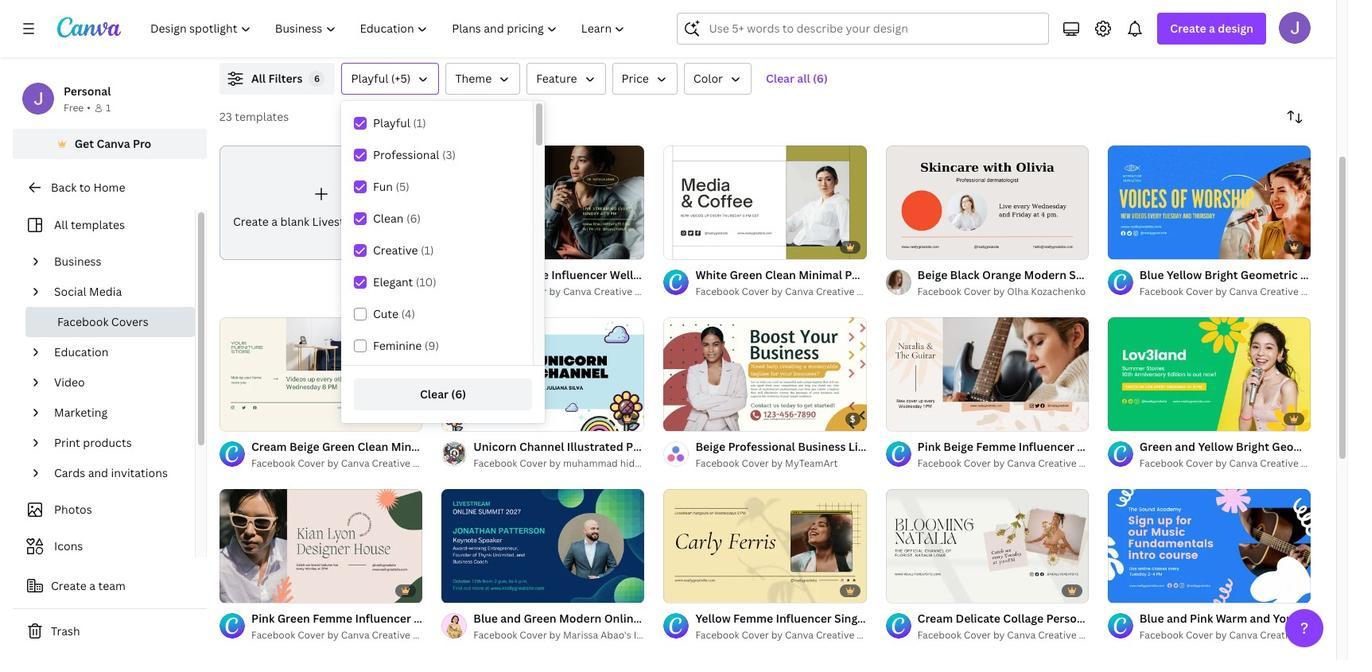 Task type: vqa. For each thing, say whether or not it's contained in the screenshot.
Livestream within Yellow Femme Influencer Singer Livestream Facebook Cover Facebook Cover by Canva Creative Studio
yes



Task type: describe. For each thing, give the bounding box(es) containing it.
cute (4)
[[373, 306, 415, 321]]

(+5)
[[391, 71, 411, 86]]

covers
[[111, 314, 149, 329]]

education link
[[48, 337, 185, 368]]

green and yellow bright geometric singer livestream facebook cover image
[[1108, 317, 1311, 431]]

creative inside green femme influencer wellness livestream facebook cover facebook cover by canva creative studio
[[594, 285, 633, 298]]

yellow femme influencer singer livestream facebook cover link
[[696, 610, 1021, 628]]

facebook cover by canva creative studio link for green and yellow bright geometric singer livestream facebook cover image
[[1140, 456, 1332, 472]]

kozachenko
[[1031, 285, 1086, 298]]

pro
[[133, 136, 151, 151]]

personal
[[64, 84, 111, 99]]

clear (6) button
[[354, 379, 532, 411]]

clean (6)
[[373, 211, 421, 226]]

all templates
[[54, 217, 125, 232]]

canva inside yellow femme influencer singer livestream facebook cover facebook cover by canva creative studio
[[785, 628, 814, 642]]

clear all (6) button
[[758, 63, 836, 95]]

by for green and yellow bright geometric singer livestream facebook cover image
[[1216, 457, 1227, 470]]

photos link
[[22, 495, 185, 525]]

livestream inside yellow femme influencer singer livestream facebook cover facebook cover by canva creative studio
[[872, 611, 932, 626]]

studio for blue and pink warm and youthful school livestream facebook cover image
[[1301, 628, 1332, 642]]

marketing
[[54, 405, 107, 420]]

facebook cover by marissa abao's images
[[474, 628, 666, 642]]

playful for playful (1)
[[373, 115, 410, 130]]

create for create a blank livestream facebook cover
[[233, 214, 269, 229]]

social media link
[[48, 277, 185, 307]]

by for the pink green femme influencer fashion and beauty livestream facebook cover image
[[327, 628, 339, 642]]

facebook cover by canva creative studio for the pink green femme influencer fashion and beauty livestream facebook cover image
[[251, 628, 443, 642]]

green femme influencer wellness livestream facebook cover link
[[474, 266, 810, 284]]

print
[[54, 435, 80, 450]]

yellow
[[696, 611, 731, 626]]

playful (1)
[[373, 115, 426, 130]]

studio for pink beige femme influencer musician livestream facebook cover image
[[1079, 457, 1109, 470]]

canva inside button
[[97, 136, 130, 151]]

marketing link
[[48, 398, 185, 428]]

a for team
[[89, 578, 96, 594]]

elegant (10)
[[373, 274, 437, 290]]

home
[[93, 180, 125, 195]]

$
[[850, 413, 856, 425]]

cards and invitations link
[[48, 458, 185, 488]]

Sort by button
[[1279, 101, 1311, 133]]

cream beige green clean minimal furniture store livestream facebook cover image
[[220, 317, 423, 431]]

facebook cover by canva creative studio for blue yellow bright geometric youth church livestream facebook cover image
[[1140, 285, 1332, 298]]

green femme influencer wellness livestream facebook cover image
[[442, 145, 645, 260]]

23 templates
[[220, 109, 289, 124]]

back to home link
[[13, 172, 207, 204]]

feminine
[[373, 338, 422, 353]]

livestream inside green femme influencer wellness livestream facebook cover facebook cover by canva creative studio
[[661, 267, 721, 282]]

playful for playful (+5)
[[351, 71, 389, 86]]

photos
[[54, 502, 92, 517]]

filters
[[268, 71, 303, 86]]

•
[[87, 101, 91, 115]]

0 vertical spatial (6)
[[813, 71, 828, 86]]

elegant
[[373, 274, 413, 290]]

1
[[106, 101, 111, 115]]

icons
[[54, 539, 83, 554]]

livestream inside beige professional business livestream facebook cover facebook cover by myteamart
[[849, 439, 909, 454]]

by for pink beige femme influencer musician livestream facebook cover image
[[994, 457, 1005, 470]]

to
[[79, 180, 91, 195]]

facebook cover by canva creative studio link for blue yellow bright geometric youth church livestream facebook cover image
[[1140, 284, 1332, 300]]

influencer for wellness
[[551, 267, 607, 282]]

by for white green clean minimal personal podcast livestream facebook cover image
[[772, 285, 783, 298]]

clear all (6)
[[766, 71, 828, 86]]

and
[[88, 465, 108, 481]]

studio for white green clean minimal personal podcast livestream facebook cover image
[[857, 285, 887, 298]]

social media
[[54, 284, 122, 299]]

blue and green modern online summit livestream facebook cover image
[[442, 489, 645, 603]]

facebook cover by canva creative studio link for blue and pink warm and youthful school livestream facebook cover image
[[1140, 628, 1332, 643]]

studio for green and yellow bright geometric singer livestream facebook cover image
[[1301, 457, 1332, 470]]

products
[[83, 435, 132, 450]]

media
[[89, 284, 122, 299]]

feature button
[[527, 63, 606, 95]]

(5)
[[396, 179, 410, 194]]

get canva pro
[[75, 136, 151, 151]]

all filters
[[251, 71, 303, 86]]

creative inside yellow femme influencer singer livestream facebook cover facebook cover by canva creative studio
[[816, 628, 855, 642]]

unicorn channel illustrated playful sky blue yellow and pink facebook cover image
[[442, 317, 645, 431]]

fun (5)
[[373, 179, 410, 194]]

create a blank livestream facebook cover
[[233, 214, 460, 229]]

blank
[[280, 214, 310, 229]]

education
[[54, 344, 108, 360]]

facebook inside 'link'
[[374, 214, 426, 229]]

(6) for clean (6)
[[406, 211, 421, 226]]

a for design
[[1209, 21, 1216, 36]]

beige professional business livestream facebook cover link
[[696, 438, 998, 456]]

theme button
[[446, 63, 520, 95]]

create a blank livestream facebook cover element
[[220, 146, 460, 260]]

studio for the pink green femme influencer fashion and beauty livestream facebook cover image
[[413, 628, 443, 642]]

(4)
[[401, 306, 415, 321]]

hidayat
[[620, 457, 655, 470]]

(10)
[[416, 274, 437, 290]]

cover inside 'link'
[[428, 214, 460, 229]]

livestream facebook covers templates image
[[972, 0, 1311, 44]]

by for blue and green modern online summit livestream facebook cover image
[[549, 628, 561, 642]]

create a design
[[1171, 21, 1254, 36]]

price button
[[612, 63, 678, 95]]

femme for green
[[509, 267, 549, 282]]

facebook cover by canva creative studio for "cream delicate collage personal blogger livestream facebook cover" image
[[918, 628, 1109, 642]]

top level navigation element
[[140, 13, 639, 45]]

green
[[474, 267, 506, 282]]

theme
[[455, 71, 492, 86]]

by for unicorn channel illustrated playful sky blue yellow and pink facebook cover image
[[549, 457, 561, 470]]

livestream inside 'link'
[[312, 214, 372, 229]]

fun
[[373, 179, 393, 194]]

facebook cover by canva creative studio for green and yellow bright geometric singer livestream facebook cover image
[[1140, 457, 1332, 470]]

playful (+5)
[[351, 71, 411, 86]]

create for create a team
[[51, 578, 87, 594]]

create a team button
[[13, 570, 207, 602]]

all for all templates
[[54, 217, 68, 232]]

playful (+5) button
[[342, 63, 439, 95]]



Task type: locate. For each thing, give the bounding box(es) containing it.
cream delicate collage personal blogger livestream facebook cover image
[[886, 489, 1089, 603]]

facebook cover by canva creative studio link for "yellow femme influencer singer livestream facebook cover" "image"
[[696, 628, 887, 643]]

a inside 'link'
[[272, 214, 278, 229]]

white green clean minimal personal podcast livestream facebook cover image
[[664, 145, 867, 260]]

a left design on the right top
[[1209, 21, 1216, 36]]

0 horizontal spatial templates
[[71, 217, 125, 232]]

facebook cover by canva creative studio link
[[474, 284, 665, 300], [696, 284, 887, 300], [1140, 284, 1332, 300], [251, 456, 443, 472], [918, 456, 1109, 472], [1140, 456, 1332, 472], [251, 627, 443, 643], [696, 628, 887, 643], [918, 628, 1109, 643], [1140, 628, 1332, 643]]

video link
[[48, 368, 185, 398]]

templates right the 23
[[235, 109, 289, 124]]

(1) for playful (1)
[[413, 115, 426, 130]]

(1) for creative (1)
[[421, 243, 434, 258]]

clear for clear all (6)
[[766, 71, 795, 86]]

facebook cover by marissa abao's images link
[[474, 628, 666, 643]]

None search field
[[677, 13, 1050, 45]]

livestream right the wellness
[[661, 267, 721, 282]]

back to home
[[51, 180, 125, 195]]

a for blank
[[272, 214, 278, 229]]

templates
[[235, 109, 289, 124], [71, 217, 125, 232]]

1 vertical spatial a
[[272, 214, 278, 229]]

clear
[[766, 71, 795, 86], [420, 387, 449, 402]]

all down back
[[54, 217, 68, 232]]

femme right the green
[[509, 267, 549, 282]]

business up the social on the top left of the page
[[54, 254, 101, 269]]

(6) for clear (6)
[[451, 387, 466, 402]]

1 vertical spatial templates
[[71, 217, 125, 232]]

free
[[64, 101, 84, 115]]

0 vertical spatial femme
[[509, 267, 549, 282]]

create for create a design
[[1171, 21, 1207, 36]]

1 horizontal spatial all
[[251, 71, 266, 86]]

2 vertical spatial create
[[51, 578, 87, 594]]

1 horizontal spatial business
[[798, 439, 846, 454]]

pink green femme influencer fashion and beauty livestream facebook cover image
[[220, 489, 423, 603]]

color
[[694, 71, 723, 86]]

studio inside yellow femme influencer singer livestream facebook cover facebook cover by canva creative studio
[[857, 628, 887, 642]]

business link
[[48, 247, 185, 277]]

1 vertical spatial business
[[798, 439, 846, 454]]

facebook cover by canva creative studio link for pink beige femme influencer musician livestream facebook cover image
[[918, 456, 1109, 472]]

femme
[[509, 267, 549, 282], [734, 611, 773, 626]]

influencer for singer
[[776, 611, 832, 626]]

0 vertical spatial all
[[251, 71, 266, 86]]

clear for clear (6)
[[420, 387, 449, 402]]

create inside dropdown button
[[1171, 21, 1207, 36]]

by for blue yellow bright geometric youth church livestream facebook cover image
[[1216, 285, 1227, 298]]

(1) up (10)
[[421, 243, 434, 258]]

facebook cover by canva creative studio for pink beige femme influencer musician livestream facebook cover image
[[918, 457, 1109, 470]]

design
[[1218, 21, 1254, 36]]

livestream
[[312, 214, 372, 229], [661, 267, 721, 282], [849, 439, 909, 454], [872, 611, 932, 626]]

professional up facebook cover by myteamart link
[[728, 439, 795, 454]]

1 horizontal spatial a
[[272, 214, 278, 229]]

23
[[220, 109, 232, 124]]

livestream right singer
[[872, 611, 932, 626]]

social
[[54, 284, 86, 299]]

clear (6)
[[420, 387, 466, 402]]

price
[[622, 71, 649, 86]]

1 horizontal spatial professional
[[728, 439, 795, 454]]

0 vertical spatial clear
[[766, 71, 795, 86]]

facebook cover by olha kozachenko link
[[918, 284, 1089, 300]]

0 horizontal spatial femme
[[509, 267, 549, 282]]

1 horizontal spatial create
[[233, 214, 269, 229]]

by inside yellow femme influencer singer livestream facebook cover facebook cover by canva creative studio
[[772, 628, 783, 642]]

video
[[54, 375, 85, 390]]

facebook covers
[[57, 314, 149, 329]]

create inside 'link'
[[233, 214, 269, 229]]

muhammad
[[563, 457, 618, 470]]

create inside "button"
[[51, 578, 87, 594]]

influencer inside yellow femme influencer singer livestream facebook cover facebook cover by canva creative studio
[[776, 611, 832, 626]]

Search search field
[[709, 14, 1039, 44]]

0 vertical spatial professional
[[373, 147, 440, 162]]

a
[[1209, 21, 1216, 36], [272, 214, 278, 229], [89, 578, 96, 594]]

1 vertical spatial (6)
[[406, 211, 421, 226]]

playful inside button
[[351, 71, 389, 86]]

1 vertical spatial femme
[[734, 611, 773, 626]]

0 horizontal spatial a
[[89, 578, 96, 594]]

influencer inside green femme influencer wellness livestream facebook cover facebook cover by canva creative studio
[[551, 267, 607, 282]]

create left blank
[[233, 214, 269, 229]]

marissa
[[563, 628, 599, 642]]

1 vertical spatial all
[[54, 217, 68, 232]]

by
[[549, 285, 561, 298], [772, 285, 783, 298], [994, 285, 1005, 298], [1216, 285, 1227, 298], [327, 456, 339, 470], [549, 457, 561, 470], [772, 457, 783, 470], [994, 457, 1005, 470], [1216, 457, 1227, 470], [327, 628, 339, 642], [549, 628, 561, 642], [772, 628, 783, 642], [994, 628, 1005, 642], [1216, 628, 1227, 642]]

canva inside green femme influencer wellness livestream facebook cover facebook cover by canva creative studio
[[563, 285, 592, 298]]

playful
[[351, 71, 389, 86], [373, 115, 410, 130]]

wellness
[[610, 267, 658, 282]]

0 horizontal spatial professional
[[373, 147, 440, 162]]

1 vertical spatial clear
[[420, 387, 449, 402]]

professional up the (5)
[[373, 147, 440, 162]]

facebook cover by canva creative studio
[[696, 285, 887, 298], [1140, 285, 1332, 298], [251, 456, 443, 470], [918, 457, 1109, 470], [1140, 457, 1332, 470], [251, 628, 443, 642], [918, 628, 1109, 642], [1140, 628, 1332, 642]]

studio inside green femme influencer wellness livestream facebook cover facebook cover by canva creative studio
[[635, 285, 665, 298]]

feminine (9)
[[373, 338, 439, 353]]

0 horizontal spatial clear
[[420, 387, 449, 402]]

playful left (+5)
[[351, 71, 389, 86]]

cards and invitations
[[54, 465, 168, 481]]

facebook cover by muhammad hidayat
[[474, 457, 655, 470]]

facebook cover by canva creative studio for blue and pink warm and youthful school livestream facebook cover image
[[1140, 628, 1332, 642]]

icons link
[[22, 531, 185, 562]]

facebook cover by canva creative studio link for the pink green femme influencer fashion and beauty livestream facebook cover image
[[251, 627, 443, 643]]

all templates link
[[22, 210, 185, 240]]

1 vertical spatial create
[[233, 214, 269, 229]]

1 vertical spatial (1)
[[421, 243, 434, 258]]

facebook cover by canva creative studio link for white green clean minimal personal podcast livestream facebook cover image
[[696, 284, 887, 300]]

create a design button
[[1158, 13, 1267, 45]]

0 vertical spatial business
[[54, 254, 101, 269]]

2 vertical spatial (6)
[[451, 387, 466, 402]]

feature
[[536, 71, 577, 86]]

a left blank
[[272, 214, 278, 229]]

studio for "cream delicate collage personal blogger livestream facebook cover" image
[[1079, 628, 1109, 642]]

facebook cover by myteamart link
[[696, 456, 867, 472]]

facebook cover by canva creative studio link for green femme influencer wellness livestream facebook cover image
[[474, 284, 665, 300]]

0 horizontal spatial influencer
[[551, 267, 607, 282]]

create a blank livestream facebook cover link
[[220, 146, 460, 260]]

print products
[[54, 435, 132, 450]]

creative (1)
[[373, 243, 434, 258]]

singer
[[835, 611, 869, 626]]

facebook cover by canva creative studio for white green clean minimal personal podcast livestream facebook cover image
[[696, 285, 887, 298]]

blue and pink warm and youthful school livestream facebook cover image
[[1108, 489, 1311, 603]]

abao's
[[601, 628, 632, 642]]

by for blue and pink warm and youthful school livestream facebook cover image
[[1216, 628, 1227, 642]]

cards
[[54, 465, 85, 481]]

studio
[[635, 285, 665, 298], [857, 285, 887, 298], [1301, 285, 1332, 298], [413, 456, 443, 470], [1079, 457, 1109, 470], [1301, 457, 1332, 470], [413, 628, 443, 642], [857, 628, 887, 642], [1079, 628, 1109, 642], [1301, 628, 1332, 642]]

get
[[75, 136, 94, 151]]

team
[[98, 578, 126, 594]]

0 vertical spatial playful
[[351, 71, 389, 86]]

get canva pro button
[[13, 129, 207, 159]]

templates for 23 templates
[[235, 109, 289, 124]]

trash link
[[13, 616, 207, 648]]

0 vertical spatial a
[[1209, 21, 1216, 36]]

1 vertical spatial playful
[[373, 115, 410, 130]]

influencer left singer
[[776, 611, 832, 626]]

all for all filters
[[251, 71, 266, 86]]

a left team
[[89, 578, 96, 594]]

2 horizontal spatial (6)
[[813, 71, 828, 86]]

(1) up professional (3)
[[413, 115, 426, 130]]

0 horizontal spatial business
[[54, 254, 101, 269]]

facebook cover by canva creative studio link for "cream delicate collage personal blogger livestream facebook cover" image
[[918, 628, 1109, 643]]

clear down (9)
[[420, 387, 449, 402]]

0 vertical spatial templates
[[235, 109, 289, 124]]

clear left all at the right of page
[[766, 71, 795, 86]]

create left design on the right top
[[1171, 21, 1207, 36]]

canva
[[97, 136, 130, 151], [563, 285, 592, 298], [785, 285, 814, 298], [1230, 285, 1258, 298], [341, 456, 370, 470], [1007, 457, 1036, 470], [1230, 457, 1258, 470], [341, 628, 370, 642], [785, 628, 814, 642], [1007, 628, 1036, 642], [1230, 628, 1258, 642]]

beige
[[696, 439, 726, 454]]

cute
[[373, 306, 399, 321]]

femme inside green femme influencer wellness livestream facebook cover facebook cover by canva creative studio
[[509, 267, 549, 282]]

create a team
[[51, 578, 126, 594]]

professional (3)
[[373, 147, 456, 162]]

2 horizontal spatial a
[[1209, 21, 1216, 36]]

create
[[1171, 21, 1207, 36], [233, 214, 269, 229], [51, 578, 87, 594]]

by inside beige professional business livestream facebook cover facebook cover by myteamart
[[772, 457, 783, 470]]

facebook cover by muhammad hidayat link
[[474, 456, 655, 472]]

2 vertical spatial a
[[89, 578, 96, 594]]

all left filters
[[251, 71, 266, 86]]

yellow femme influencer singer livestream facebook cover facebook cover by canva creative studio
[[696, 611, 1021, 642]]

create down icons
[[51, 578, 87, 594]]

yellow femme influencer singer livestream facebook cover image
[[664, 489, 867, 603]]

by for the beige black orange modern skincare livestream facebook cover image
[[994, 285, 1005, 298]]

1 vertical spatial professional
[[728, 439, 795, 454]]

(3)
[[442, 147, 456, 162]]

femme inside yellow femme influencer singer livestream facebook cover facebook cover by canva creative studio
[[734, 611, 773, 626]]

1 horizontal spatial (6)
[[451, 387, 466, 402]]

facebook cover by olha kozachenko
[[918, 285, 1086, 298]]

livestream left the clean
[[312, 214, 372, 229]]

femme right yellow
[[734, 611, 773, 626]]

0 vertical spatial (1)
[[413, 115, 426, 130]]

clean
[[373, 211, 404, 226]]

beige professional business livestream facebook cover image
[[664, 317, 867, 431]]

studio for blue yellow bright geometric youth church livestream facebook cover image
[[1301, 285, 1332, 298]]

by inside green femme influencer wellness livestream facebook cover facebook cover by canva creative studio
[[549, 285, 561, 298]]

green femme influencer wellness livestream facebook cover facebook cover by canva creative studio
[[474, 267, 810, 298]]

templates for all templates
[[71, 217, 125, 232]]

0 horizontal spatial all
[[54, 217, 68, 232]]

femme for yellow
[[734, 611, 773, 626]]

0 vertical spatial influencer
[[551, 267, 607, 282]]

2 horizontal spatial create
[[1171, 21, 1207, 36]]

blue yellow bright geometric youth church livestream facebook cover image
[[1108, 145, 1311, 260]]

business up myteamart
[[798, 439, 846, 454]]

1 horizontal spatial femme
[[734, 611, 773, 626]]

professional inside beige professional business livestream facebook cover facebook cover by myteamart
[[728, 439, 795, 454]]

(9)
[[425, 338, 439, 353]]

beige black orange modern skincare livestream facebook cover image
[[886, 145, 1089, 260]]

business inside beige professional business livestream facebook cover facebook cover by myteamart
[[798, 439, 846, 454]]

6
[[314, 72, 320, 84]]

trash
[[51, 624, 80, 639]]

images
[[634, 628, 666, 642]]

1 horizontal spatial influencer
[[776, 611, 832, 626]]

pink beige femme influencer musician livestream facebook cover image
[[886, 317, 1089, 431]]

1 vertical spatial influencer
[[776, 611, 832, 626]]

0 horizontal spatial create
[[51, 578, 87, 594]]

6 filter options selected element
[[309, 71, 325, 87]]

1 horizontal spatial templates
[[235, 109, 289, 124]]

livestream down the $
[[849, 439, 909, 454]]

influencer left the wellness
[[551, 267, 607, 282]]

by for "cream delicate collage personal blogger livestream facebook cover" image
[[994, 628, 1005, 642]]

0 horizontal spatial (6)
[[406, 211, 421, 226]]

beige professional business livestream facebook cover facebook cover by myteamart
[[696, 439, 998, 470]]

all
[[797, 71, 810, 86]]

invitations
[[111, 465, 168, 481]]

olha
[[1007, 285, 1029, 298]]

playful up professional (3)
[[373, 115, 410, 130]]

business
[[54, 254, 101, 269], [798, 439, 846, 454]]

1 horizontal spatial clear
[[766, 71, 795, 86]]

print products link
[[48, 428, 185, 458]]

a inside "button"
[[89, 578, 96, 594]]

templates down back to home
[[71, 217, 125, 232]]

jacob simon image
[[1279, 12, 1311, 44]]

0 vertical spatial create
[[1171, 21, 1207, 36]]

back
[[51, 180, 77, 195]]

a inside dropdown button
[[1209, 21, 1216, 36]]



